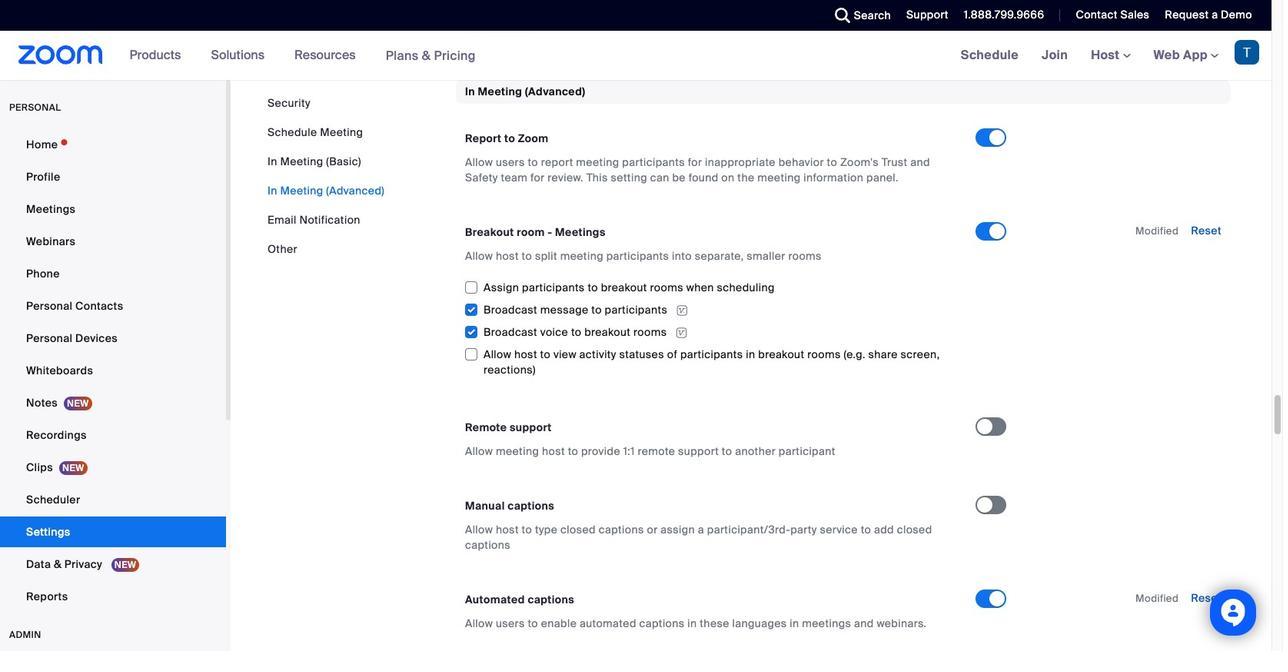 Task type: describe. For each thing, give the bounding box(es) containing it.
service
[[820, 523, 858, 537]]

remote
[[465, 420, 507, 434]]

allow users to report meeting participants for inappropriate behavior to zoom's trust and safety team for review. this setting can be found on the meeting information panel.
[[465, 155, 930, 184]]

captions up the type
[[508, 499, 554, 513]]

in for 'in meeting (advanced)' link
[[268, 184, 277, 198]]

be down only
[[733, 7, 746, 20]]

or
[[647, 523, 658, 537]]

to left another
[[722, 444, 732, 458]]

personal menu menu
[[0, 129, 226, 613]]

host left provide
[[542, 444, 565, 458]]

demo
[[1221, 8, 1252, 22]]

notification
[[299, 213, 360, 227]]

users for automated
[[496, 617, 525, 630]]

to left provide
[[568, 444, 578, 458]]

to up information
[[827, 155, 837, 169]]

2 closed from the left
[[897, 523, 932, 537]]

2 horizontal spatial will
[[882, 0, 898, 5]]

the inside allow users to report meeting participants for inappropriate behavior to zoom's trust and safety team for review. this setting can be found on the meeting information panel.
[[737, 171, 754, 184]]

found
[[689, 171, 718, 184]]

zoom
[[518, 131, 548, 145]]

broadcast message to participants application
[[464, 298, 976, 321]]

scheduler
[[26, 493, 80, 507]]

view
[[553, 347, 576, 361]]

0 vertical spatial for
[[688, 155, 702, 169]]

0 horizontal spatial pictures
[[577, 0, 620, 5]]

meetings navigation
[[949, 31, 1271, 81]]

languages
[[732, 617, 787, 630]]

1 vertical spatial support
[[678, 444, 719, 458]]

0 vertical spatial in
[[465, 84, 475, 98]]

(e.g.
[[844, 347, 865, 361]]

this
[[586, 171, 608, 184]]

rooms inside application
[[633, 325, 667, 339]]

join
[[1042, 47, 1068, 63]]

group inside in meeting (advanced) element
[[464, 276, 976, 381]]

menu bar containing security
[[268, 95, 384, 257]]

resources
[[294, 47, 356, 63]]

names
[[765, 0, 800, 5]]

reset for allow users to enable automated captions in these languages in meetings and webinars.
[[1191, 591, 1222, 605]]

separate,
[[695, 249, 744, 263]]

banner containing products
[[0, 31, 1271, 81]]

1 vertical spatial in meeting (advanced)
[[268, 184, 384, 198]]

support version for broadcast message to participants image
[[671, 304, 693, 318]]

phone link
[[0, 258, 226, 289]]

search button
[[823, 0, 895, 31]]

type
[[535, 523, 558, 537]]

breakout for voice
[[584, 325, 631, 339]]

automated
[[465, 593, 525, 607]]

security link
[[268, 96, 310, 110]]

support
[[906, 8, 948, 22]]

allow host to split meeting participants into separate, smaller rooms
[[465, 249, 822, 263]]

allow for allow host to split meeting participants into separate, smaller rooms
[[465, 249, 493, 263]]

and inside allow users to report meeting participants for inappropriate behavior to zoom's trust and safety team for review. this setting can be found on the meeting information panel.
[[910, 155, 930, 169]]

in inside the allow host to view activity statuses of participants in breakout rooms (e.g. share screen, reactions)
[[746, 347, 755, 361]]

participant/3rd-
[[707, 523, 790, 537]]

other link
[[268, 242, 297, 256]]

email
[[268, 213, 296, 227]]

users for report
[[496, 155, 525, 169]]

sales
[[1120, 8, 1150, 22]]

report
[[465, 131, 502, 145]]

personal
[[9, 101, 61, 114]]

to up broadcast voice to breakout rooms
[[591, 303, 602, 317]]

zoom's
[[840, 155, 879, 169]]

trust
[[882, 155, 908, 169]]

and inside all participant profile pictures will be hidden and only the names of participants will be displayed on the video screen. participants will not be able to update their profile pictures in the meeting.
[[698, 0, 717, 5]]

devices
[[75, 331, 118, 345]]

meetings
[[802, 617, 851, 630]]

message
[[540, 303, 588, 317]]

all
[[465, 0, 478, 5]]

to left the add
[[861, 523, 871, 537]]

video
[[554, 7, 583, 20]]

profile
[[26, 170, 60, 184]]

1 vertical spatial pictures
[[891, 7, 934, 20]]

update
[[788, 7, 824, 20]]

& for privacy
[[54, 557, 62, 571]]

screen,
[[901, 347, 940, 361]]

remote
[[638, 444, 675, 458]]

to inside all participant profile pictures will be hidden and only the names of participants will be displayed on the video screen. participants will not be able to update their profile pictures in the meeting.
[[774, 7, 785, 20]]

of inside all participant profile pictures will be hidden and only the names of participants will be displayed on the video screen. participants will not be able to update their profile pictures in the meeting.
[[803, 0, 813, 5]]

voice
[[540, 325, 568, 339]]

meeting right split
[[560, 249, 603, 263]]

1 horizontal spatial will
[[693, 7, 710, 20]]

breakout for participants
[[601, 281, 647, 294]]

meeting up report to zoom
[[478, 84, 522, 98]]

enable
[[541, 617, 577, 630]]

share
[[868, 347, 898, 361]]

security
[[268, 96, 310, 110]]

rooms right smaller
[[788, 249, 822, 263]]

1 horizontal spatial a
[[1212, 8, 1218, 22]]

to left enable
[[528, 617, 538, 630]]

resources button
[[294, 31, 363, 80]]

contacts
[[75, 299, 123, 313]]

webinars.
[[877, 617, 927, 630]]

whiteboards
[[26, 364, 93, 377]]

meeting for the schedule meeting link
[[320, 125, 363, 139]]

allow for allow users to report meeting participants for inappropriate behavior to zoom's trust and safety team for review. this setting can be found on the meeting information panel.
[[465, 155, 493, 169]]

activity
[[579, 347, 616, 361]]

0 horizontal spatial for
[[530, 171, 545, 184]]

meeting down remote support
[[496, 444, 539, 458]]

admin
[[9, 629, 41, 641]]

other
[[268, 242, 297, 256]]

captions left these
[[639, 617, 685, 630]]

personal for personal contacts
[[26, 299, 73, 313]]

party
[[790, 523, 817, 537]]

allow for allow users to enable automated captions in these languages in meetings and webinars.
[[465, 617, 493, 630]]

to down zoom
[[528, 155, 538, 169]]

to left the type
[[522, 523, 532, 537]]

of inside the allow host to view activity statuses of participants in breakout rooms (e.g. share screen, reactions)
[[667, 347, 677, 361]]

contact
[[1076, 8, 1118, 22]]

when
[[686, 281, 714, 294]]

modified for allow users to enable automated captions in these languages in meetings and webinars.
[[1135, 592, 1179, 605]]

personal contacts link
[[0, 291, 226, 321]]

can
[[650, 171, 669, 184]]

in meeting (basic)
[[268, 155, 361, 168]]

profile picture image
[[1235, 40, 1259, 65]]

allow host to view activity statuses of participants in breakout rooms (e.g. share screen, reactions)
[[484, 347, 940, 377]]

able
[[749, 7, 771, 20]]

in meeting (advanced) link
[[268, 184, 384, 198]]

web app button
[[1154, 47, 1218, 63]]

a inside 'allow host to type closed captions or assign a participant/3rd-party service to add closed captions'
[[698, 523, 704, 537]]

privacy
[[64, 557, 102, 571]]

in left meetings
[[790, 617, 799, 630]]

meetings inside in meeting (advanced) element
[[555, 225, 606, 239]]

0 vertical spatial support
[[510, 420, 552, 434]]

add
[[874, 523, 894, 537]]

email notification
[[268, 213, 360, 227]]

the up 'able'
[[745, 0, 762, 5]]

be inside allow users to report meeting participants for inappropriate behavior to zoom's trust and safety team for review. this setting can be found on the meeting information panel.
[[672, 171, 686, 184]]

to inside the allow host to view activity statuses of participants in breakout rooms (e.g. share screen, reactions)
[[540, 347, 551, 361]]

allow for allow host to type closed captions or assign a participant/3rd-party service to add closed captions
[[465, 523, 493, 537]]

report to zoom
[[465, 131, 548, 145]]

reset for allow host to split meeting participants into separate, smaller rooms
[[1191, 224, 1222, 238]]

data
[[26, 557, 51, 571]]

provide
[[581, 444, 620, 458]]

1 closed from the left
[[560, 523, 596, 537]]

plans & pricing
[[386, 47, 476, 63]]

in meeting (basic) link
[[268, 155, 361, 168]]

participants inside all participant profile pictures will be hidden and only the names of participants will be displayed on the video screen. participants will not be able to update their profile pictures in the meeting.
[[816, 0, 879, 5]]

remote support
[[465, 420, 552, 434]]

1 horizontal spatial and
[[854, 617, 874, 630]]

solutions button
[[211, 31, 271, 80]]

smaller
[[747, 249, 785, 263]]

schedule for schedule meeting
[[268, 125, 317, 139]]

in left these
[[687, 617, 697, 630]]

zoom logo image
[[18, 45, 103, 65]]

reports
[[26, 590, 68, 603]]

another
[[735, 444, 776, 458]]

statuses
[[619, 347, 664, 361]]

host
[[1091, 47, 1123, 63]]

review.
[[547, 171, 583, 184]]

these
[[700, 617, 729, 630]]



Task type: locate. For each thing, give the bounding box(es) containing it.
host down manual captions
[[496, 523, 519, 537]]

0 vertical spatial (advanced)
[[525, 84, 585, 98]]

not
[[713, 7, 730, 20]]

host button
[[1091, 47, 1130, 63]]

1 vertical spatial personal
[[26, 331, 73, 345]]

participant up displayed on the left top
[[481, 0, 538, 5]]

0 horizontal spatial support
[[510, 420, 552, 434]]

1 vertical spatial &
[[54, 557, 62, 571]]

meeting down the schedule meeting link
[[280, 155, 323, 168]]

allow users to enable automated captions in these languages in meetings and webinars.
[[465, 617, 927, 630]]

data & privacy
[[26, 557, 105, 571]]

meeting up the email notification
[[280, 184, 323, 198]]

0 vertical spatial a
[[1212, 8, 1218, 22]]

to up broadcast message to participants
[[588, 281, 598, 294]]

0 horizontal spatial on
[[518, 7, 531, 20]]

meetings up the webinars in the top of the page
[[26, 202, 76, 216]]

captions
[[508, 499, 554, 513], [599, 523, 644, 537], [465, 538, 510, 552], [528, 593, 574, 607], [639, 617, 685, 630]]

& for pricing
[[422, 47, 431, 63]]

in up email
[[268, 184, 277, 198]]

allow host to type closed captions or assign a participant/3rd-party service to add closed captions
[[465, 523, 932, 552]]

2 broadcast from the top
[[484, 325, 537, 339]]

personal devices link
[[0, 323, 226, 354]]

menu bar
[[268, 95, 384, 257]]

breakout down allow host to split meeting participants into separate, smaller rooms
[[601, 281, 647, 294]]

0 horizontal spatial will
[[623, 0, 640, 5]]

phone
[[26, 267, 60, 281]]

on inside allow users to report meeting participants for inappropriate behavior to zoom's trust and safety team for review. this setting can be found on the meeting information panel.
[[721, 171, 735, 184]]

1 horizontal spatial for
[[688, 155, 702, 169]]

pictures right their
[[891, 7, 934, 20]]

support
[[510, 420, 552, 434], [678, 444, 719, 458]]

setting
[[611, 171, 647, 184]]

1 vertical spatial and
[[910, 155, 930, 169]]

host for type
[[496, 523, 519, 537]]

schedule meeting
[[268, 125, 363, 139]]

1.888.799.9666 button up schedule link
[[964, 8, 1044, 22]]

schedule down security link
[[268, 125, 317, 139]]

0 vertical spatial reset
[[1191, 224, 1222, 238]]

reset button for allow users to enable automated captions in these languages in meetings and webinars.
[[1191, 591, 1222, 605]]

1 horizontal spatial profile
[[854, 7, 888, 20]]

1 vertical spatial (advanced)
[[326, 184, 384, 198]]

scheduler link
[[0, 484, 226, 515]]

join link
[[1030, 31, 1079, 80]]

2 vertical spatial and
[[854, 617, 874, 630]]

pricing
[[434, 47, 476, 63]]

participant right another
[[779, 444, 835, 458]]

breakout
[[465, 225, 514, 239]]

assign
[[661, 523, 695, 537]]

& right plans
[[422, 47, 431, 63]]

captions down manual
[[465, 538, 510, 552]]

2 vertical spatial breakout
[[758, 347, 804, 361]]

1 users from the top
[[496, 155, 525, 169]]

profile
[[541, 0, 574, 5], [854, 7, 888, 20]]

allow up safety
[[465, 155, 493, 169]]

1 horizontal spatial closed
[[897, 523, 932, 537]]

will up search
[[882, 0, 898, 5]]

rooms inside the allow host to view activity statuses of participants in breakout rooms (e.g. share screen, reactions)
[[807, 347, 841, 361]]

0 horizontal spatial meetings
[[26, 202, 76, 216]]

1 horizontal spatial &
[[422, 47, 431, 63]]

schedule inside 'meetings' 'navigation'
[[961, 47, 1019, 63]]

schedule inside "menu bar"
[[268, 125, 317, 139]]

host inside 'allow host to type closed captions or assign a participant/3rd-party service to add closed captions'
[[496, 523, 519, 537]]

1 vertical spatial participant
[[779, 444, 835, 458]]

whiteboards link
[[0, 355, 226, 386]]

plans & pricing link
[[386, 47, 476, 63], [386, 47, 476, 63]]

participants down assign participants to breakout rooms when scheduling
[[605, 303, 667, 317]]

only
[[720, 0, 742, 5]]

to left view
[[540, 347, 551, 361]]

(advanced) down (basic)
[[326, 184, 384, 198]]

schedule link
[[949, 31, 1030, 80]]

email notification link
[[268, 213, 360, 227]]

automated
[[580, 617, 636, 630]]

schedule for schedule
[[961, 47, 1019, 63]]

0 vertical spatial schedule
[[961, 47, 1019, 63]]

broadcast for broadcast voice to breakout rooms
[[484, 325, 537, 339]]

support right remote on the bottom of the page
[[678, 444, 719, 458]]

in down pricing at the left of the page
[[465, 84, 475, 98]]

1 personal from the top
[[26, 299, 73, 313]]

for right team at the top of the page
[[530, 171, 545, 184]]

personal up whiteboards
[[26, 331, 73, 345]]

room
[[517, 225, 545, 239]]

participants up their
[[816, 0, 879, 5]]

participants
[[816, 0, 879, 5], [622, 155, 685, 169], [606, 249, 669, 263], [522, 281, 585, 294], [605, 303, 667, 317], [680, 347, 743, 361]]

broadcast for broadcast message to participants
[[484, 303, 537, 317]]

a left demo
[[1212, 8, 1218, 22]]

1 reset from the top
[[1191, 224, 1222, 238]]

broadcast voice to breakout rooms
[[484, 325, 667, 339]]

1 vertical spatial on
[[721, 171, 735, 184]]

screen.
[[586, 7, 625, 20]]

personal
[[26, 299, 73, 313], [26, 331, 73, 345]]

broadcast voice to breakout rooms application
[[464, 321, 976, 343]]

on inside all participant profile pictures will be hidden and only the names of participants will be displayed on the video screen. participants will not be able to update their profile pictures in the meeting.
[[518, 7, 531, 20]]

users inside allow users to report meeting participants for inappropriate behavior to zoom's trust and safety team for review. this setting can be found on the meeting information panel.
[[496, 155, 525, 169]]

1 horizontal spatial participant
[[779, 444, 835, 458]]

rooms
[[788, 249, 822, 263], [650, 281, 683, 294], [633, 325, 667, 339], [807, 347, 841, 361]]

be up participants
[[642, 0, 656, 5]]

pictures up screen.
[[577, 0, 620, 5]]

the
[[745, 0, 762, 5], [534, 7, 551, 20], [465, 22, 482, 36], [737, 171, 754, 184]]

in meeting (advanced) element
[[456, 80, 1231, 651]]

report
[[541, 155, 573, 169]]

reset button for allow host to split meeting participants into separate, smaller rooms
[[1191, 224, 1222, 238]]

rooms left (e.g.
[[807, 347, 841, 361]]

1.888.799.9666 button up join
[[952, 0, 1048, 31]]

meeting down behavior
[[757, 171, 801, 184]]

0 horizontal spatial participant
[[481, 0, 538, 5]]

home
[[26, 138, 58, 151]]

in meeting (advanced) up notification
[[268, 184, 384, 198]]

displayed
[[465, 7, 515, 20]]

allow down manual
[[465, 523, 493, 537]]

participants up message
[[522, 281, 585, 294]]

participants inside allow users to report meeting participants for inappropriate behavior to zoom's trust and safety team for review. this setting can be found on the meeting information panel.
[[622, 155, 685, 169]]

1 vertical spatial meetings
[[555, 225, 606, 239]]

participant
[[481, 0, 538, 5], [779, 444, 835, 458]]

modified
[[1135, 224, 1179, 238], [1135, 592, 1179, 605]]

2 personal from the top
[[26, 331, 73, 345]]

notes
[[26, 396, 58, 410]]

1 horizontal spatial (advanced)
[[525, 84, 585, 98]]

to left split
[[522, 249, 532, 263]]

personal devices
[[26, 331, 118, 345]]

in meeting (advanced)
[[465, 84, 585, 98], [268, 184, 384, 198]]

be up support
[[901, 0, 915, 5]]

&
[[422, 47, 431, 63], [54, 557, 62, 571]]

2 horizontal spatial and
[[910, 155, 930, 169]]

closed right the add
[[897, 523, 932, 537]]

split
[[535, 249, 557, 263]]

in
[[465, 84, 475, 98], [268, 155, 277, 168], [268, 184, 277, 198]]

their
[[827, 7, 851, 20]]

2 reset from the top
[[1191, 591, 1222, 605]]

will left not
[[693, 7, 710, 20]]

1 vertical spatial broadcast
[[484, 325, 537, 339]]

1 horizontal spatial support
[[678, 444, 719, 458]]

plans
[[386, 47, 419, 63]]

0 vertical spatial modified
[[1135, 224, 1179, 238]]

pictures
[[577, 0, 620, 5], [891, 7, 934, 20]]

& inside personal menu menu
[[54, 557, 62, 571]]

1 vertical spatial breakout
[[584, 325, 631, 339]]

1 vertical spatial in
[[268, 155, 277, 168]]

& inside product information navigation
[[422, 47, 431, 63]]

into
[[672, 249, 692, 263]]

be right the can
[[672, 171, 686, 184]]

manual
[[465, 499, 505, 513]]

1 horizontal spatial meetings
[[555, 225, 606, 239]]

home link
[[0, 129, 226, 160]]

0 vertical spatial personal
[[26, 299, 73, 313]]

allow down breakout
[[465, 249, 493, 263]]

personal down phone
[[26, 299, 73, 313]]

0 vertical spatial reset button
[[1191, 224, 1222, 238]]

meeting for 'in meeting (advanced)' link
[[280, 184, 323, 198]]

host for view
[[514, 347, 537, 361]]

the down inappropriate on the top right
[[737, 171, 754, 184]]

allow for allow host to view activity statuses of participants in breakout rooms (e.g. share screen, reactions)
[[484, 347, 511, 361]]

1 vertical spatial schedule
[[268, 125, 317, 139]]

schedule down '1.888.799.9666'
[[961, 47, 1019, 63]]

banner
[[0, 31, 1271, 81]]

participants up the can
[[622, 155, 685, 169]]

meeting for in meeting (basic) link
[[280, 155, 323, 168]]

1 modified from the top
[[1135, 224, 1179, 238]]

to left zoom
[[504, 131, 515, 145]]

host up reactions)
[[514, 347, 537, 361]]

1 broadcast from the top
[[484, 303, 537, 317]]

breakout inside the allow host to view activity statuses of participants in breakout rooms (e.g. share screen, reactions)
[[758, 347, 804, 361]]

group
[[464, 276, 976, 381]]

2 users from the top
[[496, 617, 525, 630]]

1 horizontal spatial of
[[803, 0, 813, 5]]

support right the remote
[[510, 420, 552, 434]]

broadcast
[[484, 303, 537, 317], [484, 325, 537, 339]]

0 vertical spatial users
[[496, 155, 525, 169]]

and up not
[[698, 0, 717, 5]]

product information navigation
[[118, 31, 487, 81]]

rooms up statuses
[[633, 325, 667, 339]]

in down broadcast voice to breakout rooms application
[[746, 347, 755, 361]]

webinars
[[26, 234, 76, 248]]

to right voice at left
[[571, 325, 582, 339]]

in inside all participant profile pictures will be hidden and only the names of participants will be displayed on the video screen. participants will not be able to update their profile pictures in the meeting.
[[936, 7, 946, 20]]

0 horizontal spatial profile
[[541, 0, 574, 5]]

to down names
[[774, 7, 785, 20]]

webinars link
[[0, 226, 226, 257]]

inappropriate
[[705, 155, 776, 169]]

group containing assign participants to breakout rooms when scheduling
[[464, 276, 976, 381]]

broadcast down assign
[[484, 303, 537, 317]]

assign
[[484, 281, 519, 294]]

0 vertical spatial in meeting (advanced)
[[465, 84, 585, 98]]

1 vertical spatial modified
[[1135, 592, 1179, 605]]

1 vertical spatial reset button
[[1191, 591, 1222, 605]]

the down displayed on the left top
[[465, 22, 482, 36]]

0 horizontal spatial and
[[698, 0, 717, 5]]

support version for broadcast voice to breakout rooms image
[[671, 326, 692, 340]]

2 modified from the top
[[1135, 592, 1179, 605]]

allow meeting host to provide 1:1 remote support to another participant
[[465, 444, 835, 458]]

will up screen.
[[623, 0, 640, 5]]

automated captions
[[465, 593, 574, 607]]

and right trust
[[910, 155, 930, 169]]

1 vertical spatial a
[[698, 523, 704, 537]]

meeting up (basic)
[[320, 125, 363, 139]]

0 vertical spatial profile
[[541, 0, 574, 5]]

0 horizontal spatial in meeting (advanced)
[[268, 184, 384, 198]]

participants up assign participants to breakout rooms when scheduling
[[606, 249, 669, 263]]

be
[[642, 0, 656, 5], [901, 0, 915, 5], [733, 7, 746, 20], [672, 171, 686, 184]]

meetings inside personal menu menu
[[26, 202, 76, 216]]

rooms up "support version for broadcast message to participants" icon
[[650, 281, 683, 294]]

participant inside all participant profile pictures will be hidden and only the names of participants will be displayed on the video screen. participants will not be able to update their profile pictures in the meeting.
[[481, 0, 538, 5]]

1 horizontal spatial pictures
[[891, 7, 934, 20]]

participant inside in meeting (advanced) element
[[779, 444, 835, 458]]

(advanced)
[[525, 84, 585, 98], [326, 184, 384, 198]]

0 vertical spatial meetings
[[26, 202, 76, 216]]

allow inside the allow host to view activity statuses of participants in breakout rooms (e.g. share screen, reactions)
[[484, 347, 511, 361]]

users up team at the top of the page
[[496, 155, 525, 169]]

0 vertical spatial &
[[422, 47, 431, 63]]

breakout up activity
[[584, 325, 631, 339]]

breakout inside broadcast voice to breakout rooms application
[[584, 325, 631, 339]]

the left video
[[534, 7, 551, 20]]

0 vertical spatial broadcast
[[484, 303, 537, 317]]

in down the schedule meeting link
[[268, 155, 277, 168]]

of down support version for broadcast voice to breakout rooms "icon"
[[667, 347, 677, 361]]

request a demo link
[[1153, 0, 1271, 31], [1165, 8, 1252, 22]]

participants inside application
[[605, 303, 667, 317]]

participants inside the allow host to view activity statuses of participants in breakout rooms (e.g. share screen, reactions)
[[680, 347, 743, 361]]

0 horizontal spatial &
[[54, 557, 62, 571]]

0 vertical spatial of
[[803, 0, 813, 5]]

1 horizontal spatial schedule
[[961, 47, 1019, 63]]

modified for allow host to split meeting participants into separate, smaller rooms
[[1135, 224, 1179, 238]]

0 horizontal spatial of
[[667, 347, 677, 361]]

settings
[[26, 525, 70, 539]]

1 horizontal spatial on
[[721, 171, 735, 184]]

0 horizontal spatial closed
[[560, 523, 596, 537]]

personal for personal devices
[[26, 331, 73, 345]]

all participant profile pictures will be hidden and only the names of participants will be displayed on the video screen. participants will not be able to update their profile pictures in the meeting.
[[465, 0, 946, 36]]

allow inside 'allow host to type closed captions or assign a participant/3rd-party service to add closed captions'
[[465, 523, 493, 537]]

users down automated captions at the left bottom of page
[[496, 617, 525, 630]]

in meeting (advanced) up zoom
[[465, 84, 585, 98]]

0 vertical spatial on
[[518, 7, 531, 20]]

meeting up the this
[[576, 155, 619, 169]]

2 vertical spatial in
[[268, 184, 277, 198]]

for up found
[[688, 155, 702, 169]]

closed right the type
[[560, 523, 596, 537]]

allow inside allow users to report meeting participants for inappropriate behavior to zoom's trust and safety team for review. this setting can be found on the meeting information panel.
[[465, 155, 493, 169]]

allow
[[465, 155, 493, 169], [465, 249, 493, 263], [484, 347, 511, 361], [465, 444, 493, 458], [465, 523, 493, 537], [465, 617, 493, 630]]

team
[[501, 171, 527, 184]]

allow for allow meeting host to provide 1:1 remote support to another participant
[[465, 444, 493, 458]]

allow down automated on the bottom left of page
[[465, 617, 493, 630]]

2 reset button from the top
[[1191, 591, 1222, 605]]

hidden
[[659, 0, 695, 5]]

host inside the allow host to view activity statuses of participants in breakout rooms (e.g. share screen, reactions)
[[514, 347, 537, 361]]

1.888.799.9666 button
[[952, 0, 1048, 31], [964, 8, 1044, 22]]

participants
[[628, 7, 690, 20]]

assign participants to breakout rooms when scheduling
[[484, 281, 775, 294]]

manual captions
[[465, 499, 554, 513]]

on up meeting. on the top of page
[[518, 7, 531, 20]]

meetings link
[[0, 194, 226, 224]]

safety
[[465, 171, 498, 184]]

and right meetings
[[854, 617, 874, 630]]

1 vertical spatial for
[[530, 171, 545, 184]]

host for split
[[496, 249, 519, 263]]

web app
[[1154, 47, 1208, 63]]

0 horizontal spatial (advanced)
[[326, 184, 384, 198]]

meeting.
[[485, 22, 531, 36]]

in for in meeting (basic) link
[[268, 155, 277, 168]]

profile up video
[[541, 0, 574, 5]]

1 vertical spatial of
[[667, 347, 677, 361]]

(advanced) inside "menu bar"
[[326, 184, 384, 198]]

1 horizontal spatial in meeting (advanced)
[[465, 84, 585, 98]]

on
[[518, 7, 531, 20], [721, 171, 735, 184]]

& right data
[[54, 557, 62, 571]]

0 vertical spatial pictures
[[577, 0, 620, 5]]

broadcast up reactions)
[[484, 325, 537, 339]]

(basic)
[[326, 155, 361, 168]]

breakout room - meetings
[[465, 225, 606, 239]]

of up update on the top right
[[803, 0, 813, 5]]

1 reset button from the top
[[1191, 224, 1222, 238]]

captions left or
[[599, 523, 644, 537]]

allow down the remote
[[465, 444, 493, 458]]

1 vertical spatial profile
[[854, 7, 888, 20]]

host
[[496, 249, 519, 263], [514, 347, 537, 361], [542, 444, 565, 458], [496, 523, 519, 537]]

broadcast message to participants
[[484, 303, 667, 317]]

in left '1.888.799.9666'
[[936, 7, 946, 20]]

host down breakout
[[496, 249, 519, 263]]

0 horizontal spatial schedule
[[268, 125, 317, 139]]

breakout down broadcast voice to breakout rooms application
[[758, 347, 804, 361]]

1 vertical spatial reset
[[1191, 591, 1222, 605]]

0 vertical spatial breakout
[[601, 281, 647, 294]]

0 vertical spatial and
[[698, 0, 717, 5]]

0 vertical spatial participant
[[481, 0, 538, 5]]

-
[[548, 225, 552, 239]]

meetings right -
[[555, 225, 606, 239]]

a right assign
[[698, 523, 704, 537]]

0 horizontal spatial a
[[698, 523, 704, 537]]

captions up enable
[[528, 593, 574, 607]]

profile right their
[[854, 7, 888, 20]]

1 vertical spatial users
[[496, 617, 525, 630]]

1:1
[[623, 444, 635, 458]]

reset
[[1191, 224, 1222, 238], [1191, 591, 1222, 605]]



Task type: vqa. For each thing, say whether or not it's contained in the screenshot.
the breakout inside the BROADCAST VOICE TO BREAKOUT ROOMS application
yes



